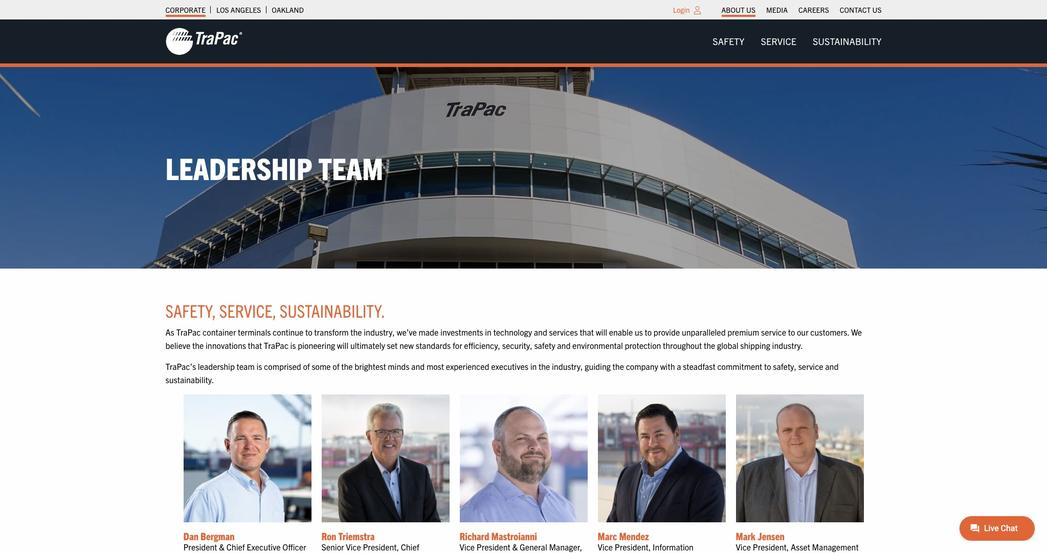 Task type: vqa. For each thing, say whether or not it's contained in the screenshot.
'Data'
no



Task type: describe. For each thing, give the bounding box(es) containing it.
safety link
[[705, 31, 753, 52]]

angeles
[[231, 5, 261, 14]]

to right us
[[645, 327, 652, 337]]

1 horizontal spatial will
[[596, 327, 608, 337]]

login
[[673, 5, 690, 14]]

as trapac container terminals continue to transform the industry, we've made investments in technology and services that will enable us to provide unparalleled premium service to our customers. we believe the innovations that trapac is pioneering will ultimately set new standards for efficiency, security, safety and environmental protection throughout the global shipping industry.
[[166, 327, 862, 350]]

senior
[[322, 542, 344, 553]]

team
[[237, 361, 255, 372]]

environmental
[[573, 340, 623, 350]]

president, inside ron triemstra senior vice president, chief financial officer
[[363, 542, 399, 553]]

mastroianni
[[492, 530, 537, 543]]

asset
[[791, 542, 811, 553]]

we've
[[397, 327, 417, 337]]

mark jensen vice president, asset management
[[736, 530, 859, 553]]

and down customers.
[[826, 361, 839, 372]]

in inside the as trapac container terminals continue to transform the industry, we've made investments in technology and services that will enable us to provide unparalleled premium service to our customers. we believe the innovations that trapac is pioneering will ultimately set new standards for efficiency, security, safety and environmental protection throughout the global shipping industry.
[[485, 327, 492, 337]]

brightest
[[355, 361, 386, 372]]

triemstra
[[339, 530, 375, 543]]

leadership team
[[166, 149, 383, 186]]

sustainability.
[[166, 375, 214, 385]]

richard mastroianni vice president & general manager, operations
[[460, 530, 583, 553]]

careers
[[799, 5, 830, 14]]

services
[[549, 327, 578, 337]]

us for about us
[[747, 5, 756, 14]]

believe
[[166, 340, 191, 350]]

technology
[[598, 552, 638, 553]]

investments
[[441, 327, 483, 337]]

media
[[767, 5, 788, 14]]

vice for richard
[[460, 542, 475, 553]]

our
[[797, 327, 809, 337]]

unparalleled
[[682, 327, 726, 337]]

we
[[852, 327, 862, 337]]

and left most
[[412, 361, 425, 372]]

trapac's leadership team is comprised of some of the brightest minds and most experienced executives in the industry, guiding the company with a steadfast commitment to safety, service and sustainability.
[[166, 361, 839, 385]]

the up the ultimately
[[351, 327, 362, 337]]

information
[[653, 542, 694, 553]]

a
[[677, 361, 682, 372]]

oakland link
[[272, 3, 304, 17]]

new
[[400, 340, 414, 350]]

the right the believe
[[192, 340, 204, 350]]

set
[[387, 340, 398, 350]]

vice inside ron triemstra senior vice president, chief financial officer
[[346, 542, 361, 553]]

1 vertical spatial trapac
[[264, 340, 289, 350]]

menu bar containing about us
[[717, 3, 888, 17]]

contact
[[840, 5, 871, 14]]

experienced
[[446, 361, 490, 372]]

financial
[[322, 552, 354, 553]]

service inside trapac's leadership team is comprised of some of the brightest minds and most experienced executives in the industry, guiding the company with a steadfast commitment to safety, service and sustainability.
[[799, 361, 824, 372]]

executive
[[247, 542, 281, 553]]

guiding
[[585, 361, 611, 372]]

with
[[661, 361, 675, 372]]

light image
[[694, 6, 701, 14]]

general
[[520, 542, 548, 553]]

1 of from the left
[[303, 361, 310, 372]]

& inside dan bergman president & chief executive officer
[[219, 542, 225, 553]]

is inside the as trapac container terminals continue to transform the industry, we've made investments in technology and services that will enable us to provide unparalleled premium service to our customers. we believe the innovations that trapac is pioneering will ultimately set new standards for efficiency, security, safety and environmental protection throughout the global shipping industry.
[[290, 340, 296, 350]]

careers link
[[799, 3, 830, 17]]

safety, service, sustainability. main content
[[155, 299, 892, 553]]

safety,
[[774, 361, 797, 372]]

ron
[[322, 530, 336, 543]]

0 vertical spatial that
[[580, 327, 594, 337]]

& inside richard mastroianni vice president & general manager, operations
[[513, 542, 518, 553]]

sustainability
[[813, 35, 882, 47]]

and down services
[[558, 340, 571, 350]]

the down the unparalleled
[[704, 340, 716, 350]]

manager,
[[549, 542, 583, 553]]

company
[[626, 361, 659, 372]]

global
[[718, 340, 739, 350]]

steadfast
[[683, 361, 716, 372]]

operations
[[460, 552, 498, 553]]

contact us
[[840, 5, 882, 14]]

los
[[216, 5, 229, 14]]

industry.
[[773, 340, 804, 350]]

service inside the as trapac container terminals continue to transform the industry, we've made investments in technology and services that will enable us to provide unparalleled premium service to our customers. we believe the innovations that trapac is pioneering will ultimately set new standards for efficiency, security, safety and environmental protection throughout the global shipping industry.
[[762, 327, 787, 337]]

commitment
[[718, 361, 763, 372]]

management
[[813, 542, 859, 553]]

bergman
[[201, 530, 235, 543]]

service,
[[220, 299, 277, 321]]

marc
[[598, 530, 617, 543]]

provide
[[654, 327, 680, 337]]

officer inside ron triemstra senior vice president, chief financial officer
[[356, 552, 379, 553]]

service link
[[753, 31, 805, 52]]

as
[[166, 327, 174, 337]]

corporate
[[166, 5, 206, 14]]

continue
[[273, 327, 304, 337]]

throughout
[[663, 340, 702, 350]]

about us link
[[722, 3, 756, 17]]

corporate link
[[166, 3, 206, 17]]

president inside richard mastroianni vice president & general manager, operations
[[477, 542, 511, 553]]



Task type: locate. For each thing, give the bounding box(es) containing it.
jensen
[[758, 530, 785, 543]]

service up industry. at the bottom right
[[762, 327, 787, 337]]

contact us link
[[840, 3, 882, 17]]

service right safety,
[[799, 361, 824, 372]]

is down the continue
[[290, 340, 296, 350]]

dan bergman president & chief executive officer
[[183, 530, 306, 553]]

oakland
[[272, 5, 304, 14]]

that up environmental
[[580, 327, 594, 337]]

1 president, from the left
[[363, 542, 399, 553]]

vice right "senior"
[[346, 542, 361, 553]]

officer down triemstra
[[356, 552, 379, 553]]

1 horizontal spatial officer
[[356, 552, 379, 553]]

for
[[453, 340, 463, 350]]

ultimately
[[351, 340, 385, 350]]

terminals
[[238, 327, 271, 337]]

industry, inside the as trapac container terminals continue to transform the industry, we've made investments in technology and services that will enable us to provide unparalleled premium service to our customers. we believe the innovations that trapac is pioneering will ultimately set new standards for efficiency, security, safety and environmental protection throughout the global shipping industry.
[[364, 327, 395, 337]]

officer right executive
[[283, 542, 306, 553]]

richard
[[460, 530, 490, 543]]

president, for marc mendez
[[615, 542, 651, 553]]

in up the efficiency,
[[485, 327, 492, 337]]

in
[[485, 327, 492, 337], [531, 361, 537, 372]]

login link
[[673, 5, 690, 14]]

0 horizontal spatial officer
[[283, 542, 306, 553]]

0 horizontal spatial industry,
[[364, 327, 395, 337]]

vice left the mendez
[[598, 542, 613, 553]]

transform
[[314, 327, 349, 337]]

safety,
[[166, 299, 216, 321]]

2 horizontal spatial president,
[[753, 542, 789, 553]]

0 horizontal spatial is
[[257, 361, 262, 372]]

0 vertical spatial service
[[762, 327, 787, 337]]

president, for mark jensen
[[753, 542, 789, 553]]

enable
[[609, 327, 633, 337]]

1 vertical spatial that
[[248, 340, 262, 350]]

2 president, from the left
[[615, 542, 651, 553]]

0 vertical spatial in
[[485, 327, 492, 337]]

1 horizontal spatial president,
[[615, 542, 651, 553]]

that
[[580, 327, 594, 337], [248, 340, 262, 350]]

industry, left guiding
[[552, 361, 583, 372]]

premium
[[728, 327, 760, 337]]

dan
[[183, 530, 199, 543]]

about us
[[722, 5, 756, 14]]

0 vertical spatial will
[[596, 327, 608, 337]]

menu bar
[[717, 3, 888, 17], [705, 31, 890, 52]]

0 horizontal spatial trapac
[[176, 327, 201, 337]]

1 vertical spatial industry,
[[552, 361, 583, 372]]

ron triemstra senior vice president, chief financial officer
[[322, 530, 420, 553]]

chief inside dan bergman president & chief executive officer
[[227, 542, 245, 553]]

0 horizontal spatial &
[[219, 542, 225, 553]]

0 horizontal spatial president
[[183, 542, 217, 553]]

0 horizontal spatial of
[[303, 361, 310, 372]]

menu bar up service
[[717, 3, 888, 17]]

1 horizontal spatial us
[[873, 5, 882, 14]]

to inside trapac's leadership team is comprised of some of the brightest minds and most experienced executives in the industry, guiding the company with a steadfast commitment to safety, service and sustainability.
[[765, 361, 772, 372]]

1 vertical spatial will
[[337, 340, 349, 350]]

made
[[419, 327, 439, 337]]

innovations
[[206, 340, 246, 350]]

some
[[312, 361, 331, 372]]

leadership
[[166, 149, 313, 186]]

1 vertical spatial in
[[531, 361, 537, 372]]

0 horizontal spatial president,
[[363, 542, 399, 553]]

sustainability link
[[805, 31, 890, 52]]

1 horizontal spatial that
[[580, 327, 594, 337]]

1 horizontal spatial service
[[799, 361, 824, 372]]

us right contact
[[873, 5, 882, 14]]

us right about
[[747, 5, 756, 14]]

&
[[219, 542, 225, 553], [513, 542, 518, 553]]

to
[[306, 327, 313, 337], [645, 327, 652, 337], [789, 327, 796, 337], [765, 361, 772, 372]]

corporate image
[[166, 27, 242, 56]]

the
[[351, 327, 362, 337], [192, 340, 204, 350], [704, 340, 716, 350], [342, 361, 353, 372], [539, 361, 550, 372], [613, 361, 624, 372]]

is
[[290, 340, 296, 350], [257, 361, 262, 372]]

0 horizontal spatial will
[[337, 340, 349, 350]]

2 & from the left
[[513, 542, 518, 553]]

to up pioneering
[[306, 327, 313, 337]]

vice for mark
[[736, 542, 751, 553]]

will down transform
[[337, 340, 349, 350]]

1 horizontal spatial of
[[333, 361, 340, 372]]

menu bar down careers
[[705, 31, 890, 52]]

safety, service, sustainability.
[[166, 299, 385, 321]]

of right some
[[333, 361, 340, 372]]

vice left mastroianni
[[460, 542, 475, 553]]

2 of from the left
[[333, 361, 340, 372]]

to left the our
[[789, 327, 796, 337]]

the right guiding
[[613, 361, 624, 372]]

2 president from the left
[[477, 542, 511, 553]]

1 horizontal spatial is
[[290, 340, 296, 350]]

trapac's
[[166, 361, 196, 372]]

comprised
[[264, 361, 301, 372]]

sustainability.
[[280, 299, 385, 321]]

1 horizontal spatial trapac
[[264, 340, 289, 350]]

marc mendez vice president, information technology
[[598, 530, 694, 553]]

us
[[635, 327, 643, 337]]

container
[[203, 327, 236, 337]]

vice for marc
[[598, 542, 613, 553]]

will up environmental
[[596, 327, 608, 337]]

will
[[596, 327, 608, 337], [337, 340, 349, 350]]

us for contact us
[[873, 5, 882, 14]]

pioneering
[[298, 340, 335, 350]]

3 vice from the left
[[598, 542, 613, 553]]

service
[[761, 35, 797, 47]]

los angeles link
[[216, 3, 261, 17]]

president, inside marc mendez vice president, information technology
[[615, 542, 651, 553]]

protection
[[625, 340, 661, 350]]

mendez
[[620, 530, 649, 543]]

safety
[[535, 340, 556, 350]]

0 vertical spatial menu bar
[[717, 3, 888, 17]]

president, left information at the bottom right of the page
[[615, 542, 651, 553]]

1 horizontal spatial chief
[[401, 542, 420, 553]]

1 horizontal spatial &
[[513, 542, 518, 553]]

officer inside dan bergman president & chief executive officer
[[283, 542, 306, 553]]

in right executives
[[531, 361, 537, 372]]

minds
[[388, 361, 410, 372]]

leadership
[[198, 361, 235, 372]]

1 horizontal spatial in
[[531, 361, 537, 372]]

0 horizontal spatial chief
[[227, 542, 245, 553]]

about
[[722, 5, 745, 14]]

0 vertical spatial industry,
[[364, 327, 395, 337]]

0 horizontal spatial us
[[747, 5, 756, 14]]

the left brightest at left
[[342, 361, 353, 372]]

1 horizontal spatial industry,
[[552, 361, 583, 372]]

that down the terminals
[[248, 340, 262, 350]]

and up the safety at the right
[[534, 327, 548, 337]]

customers.
[[811, 327, 850, 337]]

technology
[[494, 327, 532, 337]]

is inside trapac's leadership team is comprised of some of the brightest minds and most experienced executives in the industry, guiding the company with a steadfast commitment to safety, service and sustainability.
[[257, 361, 262, 372]]

1 horizontal spatial president
[[477, 542, 511, 553]]

of left some
[[303, 361, 310, 372]]

president,
[[363, 542, 399, 553], [615, 542, 651, 553], [753, 542, 789, 553]]

in inside trapac's leadership team is comprised of some of the brightest minds and most experienced executives in the industry, guiding the company with a steadfast commitment to safety, service and sustainability.
[[531, 361, 537, 372]]

1 chief from the left
[[227, 542, 245, 553]]

service
[[762, 327, 787, 337], [799, 361, 824, 372]]

1 vice from the left
[[346, 542, 361, 553]]

efficiency,
[[464, 340, 501, 350]]

1 us from the left
[[747, 5, 756, 14]]

menu bar containing safety
[[705, 31, 890, 52]]

industry,
[[364, 327, 395, 337], [552, 361, 583, 372]]

3 president, from the left
[[753, 542, 789, 553]]

1 vertical spatial service
[[799, 361, 824, 372]]

2 vice from the left
[[460, 542, 475, 553]]

& left general
[[513, 542, 518, 553]]

chief inside ron triemstra senior vice president, chief financial officer
[[401, 542, 420, 553]]

president, left asset at the bottom
[[753, 542, 789, 553]]

0 horizontal spatial service
[[762, 327, 787, 337]]

2 us from the left
[[873, 5, 882, 14]]

standards
[[416, 340, 451, 350]]

us
[[747, 5, 756, 14], [873, 5, 882, 14]]

to left safety,
[[765, 361, 772, 372]]

vice inside marc mendez vice president, information technology
[[598, 542, 613, 553]]

4 vice from the left
[[736, 542, 751, 553]]

trapac down the continue
[[264, 340, 289, 350]]

& right "dan"
[[219, 542, 225, 553]]

media link
[[767, 3, 788, 17]]

trapac up the believe
[[176, 327, 201, 337]]

0 horizontal spatial that
[[248, 340, 262, 350]]

president, inside mark jensen vice president, asset management
[[753, 542, 789, 553]]

the down the safety at the right
[[539, 361, 550, 372]]

los angeles
[[216, 5, 261, 14]]

1 president from the left
[[183, 542, 217, 553]]

1 & from the left
[[219, 542, 225, 553]]

vice inside mark jensen vice president, asset management
[[736, 542, 751, 553]]

security,
[[503, 340, 533, 350]]

industry, inside trapac's leadership team is comprised of some of the brightest minds and most experienced executives in the industry, guiding the company with a steadfast commitment to safety, service and sustainability.
[[552, 361, 583, 372]]

vice
[[346, 542, 361, 553], [460, 542, 475, 553], [598, 542, 613, 553], [736, 542, 751, 553]]

1 vertical spatial menu bar
[[705, 31, 890, 52]]

team
[[319, 149, 383, 186]]

vice inside richard mastroianni vice president & general manager, operations
[[460, 542, 475, 553]]

industry, up the ultimately
[[364, 327, 395, 337]]

president, right financial
[[363, 542, 399, 553]]

president inside dan bergman president & chief executive officer
[[183, 542, 217, 553]]

0 vertical spatial is
[[290, 340, 296, 350]]

executives
[[491, 361, 529, 372]]

most
[[427, 361, 444, 372]]

0 vertical spatial trapac
[[176, 327, 201, 337]]

is right team
[[257, 361, 262, 372]]

0 horizontal spatial in
[[485, 327, 492, 337]]

vice left the jensen
[[736, 542, 751, 553]]

2 chief from the left
[[401, 542, 420, 553]]

1 vertical spatial is
[[257, 361, 262, 372]]

of
[[303, 361, 310, 372], [333, 361, 340, 372]]



